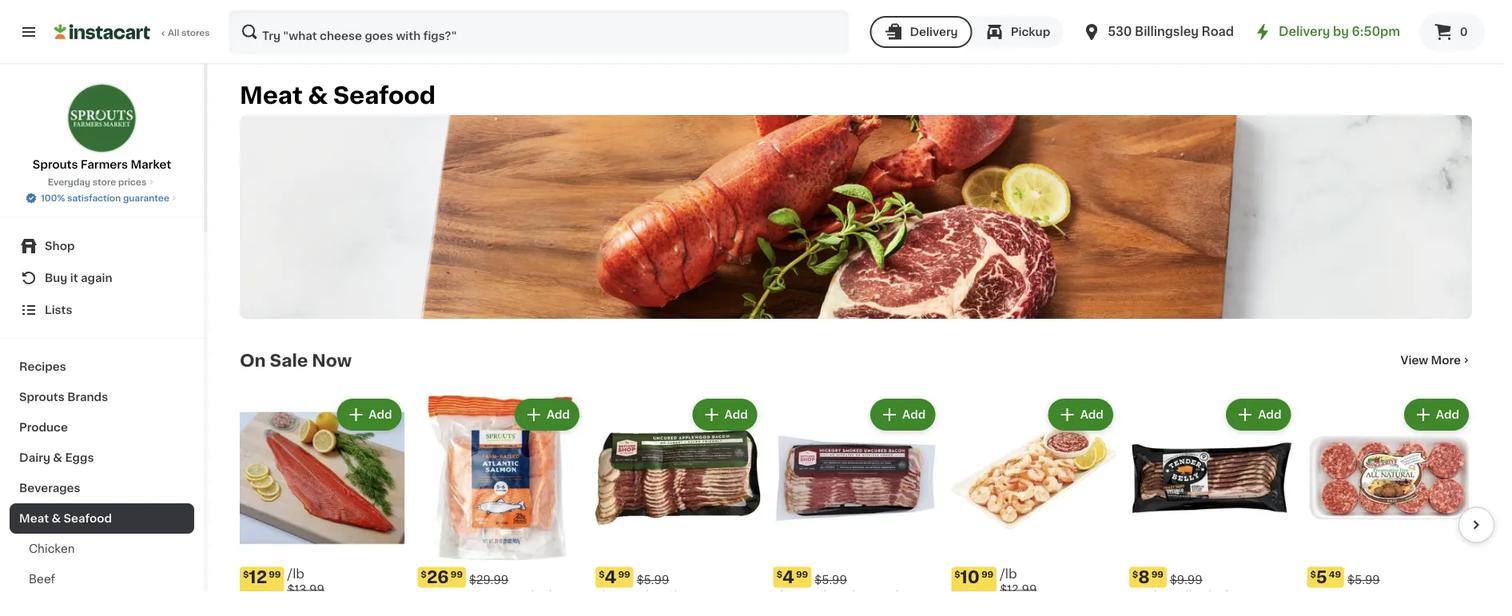Task type: vqa. For each thing, say whether or not it's contained in the screenshot.
Higher than in-store prices
no



Task type: locate. For each thing, give the bounding box(es) containing it.
4 add button from the left
[[872, 401, 934, 429]]

1 horizontal spatial meat
[[240, 84, 303, 107]]

everyday store prices
[[48, 178, 147, 187]]

26
[[427, 569, 449, 586]]

3 $ from the left
[[599, 570, 605, 579]]

4
[[605, 569, 617, 586], [783, 569, 795, 586]]

& inside dairy & eggs link
[[53, 453, 62, 464]]

1 $4.99 original price: $5.99 element from the left
[[596, 567, 761, 588]]

2 99 from the left
[[451, 570, 463, 579]]

sprouts down recipes
[[19, 392, 65, 403]]

sprouts farmers market logo image
[[67, 83, 137, 154]]

$4.99 original price: $5.99 element
[[596, 567, 761, 588], [774, 567, 939, 588]]

1 vertical spatial &
[[53, 453, 62, 464]]

99 for 10
[[982, 570, 994, 579]]

99 inside $ 12 99
[[269, 570, 281, 579]]

0 button
[[1420, 13, 1486, 51]]

/lb for 10
[[1000, 568, 1018, 581]]

all stores
[[168, 28, 210, 37]]

530 billingsley road button
[[1083, 10, 1234, 54]]

$ 8 99 $9.99
[[1133, 569, 1203, 586]]

0
[[1461, 26, 1468, 38]]

delivery inside button
[[910, 26, 958, 38]]

delivery
[[1279, 26, 1331, 38], [910, 26, 958, 38]]

$5.99 for 4
[[815, 575, 847, 586]]

2 $4.99 original price: $5.99 element from the left
[[774, 567, 939, 588]]

6 add button from the left
[[1228, 401, 1290, 429]]

&
[[308, 84, 328, 107], [53, 453, 62, 464], [52, 513, 61, 524]]

6 product group from the left
[[1130, 396, 1295, 592]]

0 vertical spatial meat & seafood
[[240, 84, 436, 107]]

sprouts for sprouts brands
[[19, 392, 65, 403]]

None search field
[[229, 10, 849, 54]]

/lb right $ 12 99
[[287, 568, 305, 581]]

2 horizontal spatial $5.99
[[1348, 575, 1381, 586]]

/lb inside $12.99 per pound original price: $13.99 element
[[287, 568, 305, 581]]

farmers
[[81, 159, 128, 170]]

1 vertical spatial sprouts
[[19, 392, 65, 403]]

3 99 from the left
[[618, 570, 631, 579]]

meat & seafood
[[240, 84, 436, 107], [19, 513, 112, 524]]

add
[[369, 409, 392, 421], [547, 409, 570, 421], [725, 409, 748, 421], [903, 409, 926, 421], [1081, 409, 1104, 421], [1259, 409, 1282, 421], [1437, 409, 1460, 421]]

$ for $ 26 99
[[421, 570, 427, 579]]

7 product group from the left
[[1308, 396, 1473, 592]]

meat
[[240, 84, 303, 107], [19, 513, 49, 524]]

1 99 from the left
[[269, 570, 281, 579]]

sprouts for sprouts farmers market
[[33, 159, 78, 170]]

more
[[1432, 355, 1462, 366]]

now
[[312, 352, 352, 369]]

$ inside $ 4 99
[[599, 570, 605, 579]]

7 $ from the left
[[1311, 570, 1317, 579]]

2 add from the left
[[547, 409, 570, 421]]

0 horizontal spatial meat
[[19, 513, 49, 524]]

3 add button from the left
[[694, 401, 756, 429]]

2 vertical spatial &
[[52, 513, 61, 524]]

delivery by 6:50pm link
[[1254, 22, 1401, 42]]

/lb inside $10.99 per pound original price: $12.99 element
[[1000, 568, 1018, 581]]

everyday store prices link
[[48, 176, 156, 189]]

$
[[243, 570, 249, 579], [421, 570, 427, 579], [599, 570, 605, 579], [777, 570, 783, 579], [955, 570, 961, 579], [1133, 570, 1139, 579], [1311, 570, 1317, 579]]

1 product group from the left
[[240, 396, 405, 592]]

6 $ from the left
[[1133, 570, 1139, 579]]

1 horizontal spatial $4.99 original price: $5.99 element
[[774, 567, 939, 588]]

/lb
[[287, 568, 305, 581], [1000, 568, 1018, 581]]

1 $ from the left
[[243, 570, 249, 579]]

road
[[1202, 26, 1234, 38]]

3 add from the left
[[725, 409, 748, 421]]

view more
[[1401, 355, 1462, 366]]

2 add button from the left
[[516, 401, 578, 429]]

1 horizontal spatial 4
[[783, 569, 795, 586]]

buy
[[45, 273, 67, 284]]

99 inside $ 26 99
[[451, 570, 463, 579]]

store
[[93, 178, 116, 187]]

guarantee
[[123, 194, 169, 203]]

brands
[[67, 392, 108, 403]]

0 horizontal spatial delivery
[[910, 26, 958, 38]]

4 99 from the left
[[796, 570, 809, 579]]

5 $ from the left
[[955, 570, 961, 579]]

/lb right $ 10 99
[[1000, 568, 1018, 581]]

5 add from the left
[[1081, 409, 1104, 421]]

$4.99 original price: $5.99 element for 4th the product group from the left
[[774, 567, 939, 588]]

5 product group from the left
[[952, 396, 1117, 592]]

3 $5.99 from the left
[[1348, 575, 1381, 586]]

buy it again link
[[10, 262, 194, 294]]

$5.99 inside $ 5 49 $5.99
[[1348, 575, 1381, 586]]

1 horizontal spatial delivery
[[1279, 26, 1331, 38]]

4 $ from the left
[[777, 570, 783, 579]]

1 horizontal spatial seafood
[[333, 84, 436, 107]]

sprouts farmers market
[[33, 159, 171, 170]]

99 inside $ 4 99
[[618, 570, 631, 579]]

8
[[1139, 569, 1150, 586]]

$ inside $ 4 99 $5.99
[[777, 570, 783, 579]]

add button for the product group containing 8
[[1228, 401, 1290, 429]]

$10.99 per pound original price: $12.99 element
[[952, 567, 1117, 592]]

sprouts brands link
[[10, 382, 194, 413]]

1 add button from the left
[[338, 401, 400, 429]]

$ inside $ 12 99
[[243, 570, 249, 579]]

product group containing 10
[[952, 396, 1117, 592]]

0 vertical spatial meat
[[240, 84, 303, 107]]

1 horizontal spatial /lb
[[1000, 568, 1018, 581]]

2 $ from the left
[[421, 570, 427, 579]]

seafood
[[333, 84, 436, 107], [64, 513, 112, 524]]

0 vertical spatial sprouts
[[33, 159, 78, 170]]

1 4 from the left
[[605, 569, 617, 586]]

2 4 from the left
[[783, 569, 795, 586]]

delivery for delivery by 6:50pm
[[1279, 26, 1331, 38]]

$ inside "$ 8 99 $9.99"
[[1133, 570, 1139, 579]]

1 vertical spatial meat
[[19, 513, 49, 524]]

sprouts up "everyday"
[[33, 159, 78, 170]]

item carousel region
[[217, 389, 1495, 592]]

pickup button
[[973, 16, 1064, 48]]

5 99 from the left
[[982, 570, 994, 579]]

$9.99
[[1171, 575, 1203, 586]]

market
[[131, 159, 171, 170]]

add button for the product group containing 26
[[516, 401, 578, 429]]

$ inside $ 10 99
[[955, 570, 961, 579]]

& for dairy & eggs link
[[53, 453, 62, 464]]

10
[[961, 569, 980, 586]]

dairy
[[19, 453, 50, 464]]

1 vertical spatial seafood
[[64, 513, 112, 524]]

all
[[168, 28, 179, 37]]

99 for 4
[[618, 570, 631, 579]]

0 horizontal spatial $4.99 original price: $5.99 element
[[596, 567, 761, 588]]

0 vertical spatial seafood
[[333, 84, 436, 107]]

sprouts
[[33, 159, 78, 170], [19, 392, 65, 403]]

5 add button from the left
[[1050, 401, 1112, 429]]

0 horizontal spatial /lb
[[287, 568, 305, 581]]

1 horizontal spatial meat & seafood
[[240, 84, 436, 107]]

$5.99
[[637, 575, 669, 586], [815, 575, 847, 586], [1348, 575, 1381, 586]]

99
[[269, 570, 281, 579], [451, 570, 463, 579], [618, 570, 631, 579], [796, 570, 809, 579], [982, 570, 994, 579], [1152, 570, 1164, 579]]

99 inside $ 10 99
[[982, 570, 994, 579]]

view
[[1401, 355, 1429, 366]]

& inside meat & seafood link
[[52, 513, 61, 524]]

1 /lb from the left
[[287, 568, 305, 581]]

$5.99 for 5
[[1348, 575, 1381, 586]]

sale
[[270, 352, 308, 369]]

100%
[[41, 194, 65, 203]]

product group
[[240, 396, 405, 592], [418, 396, 583, 592], [596, 396, 761, 592], [774, 396, 939, 592], [952, 396, 1117, 592], [1130, 396, 1295, 592], [1308, 396, 1473, 592]]

$ for $ 12 99
[[243, 570, 249, 579]]

6 99 from the left
[[1152, 570, 1164, 579]]

100% satisfaction guarantee
[[41, 194, 169, 203]]

add button for 4th the product group from the left
[[872, 401, 934, 429]]

all stores link
[[54, 10, 211, 54]]

1 horizontal spatial $5.99
[[815, 575, 847, 586]]

$5.99 inside $ 4 99 $5.99
[[815, 575, 847, 586]]

1 add from the left
[[369, 409, 392, 421]]

0 horizontal spatial $5.99
[[637, 575, 669, 586]]

7 add button from the left
[[1406, 401, 1468, 429]]

0 horizontal spatial meat & seafood
[[19, 513, 112, 524]]

2 /lb from the left
[[1000, 568, 1018, 581]]

0 horizontal spatial 4
[[605, 569, 617, 586]]

$ 12 99
[[243, 569, 281, 586]]

$ inside $ 5 49 $5.99
[[1311, 570, 1317, 579]]

2 $5.99 from the left
[[815, 575, 847, 586]]

$29.99
[[469, 575, 509, 586]]

$ inside $ 26 99
[[421, 570, 427, 579]]

it
[[70, 273, 78, 284]]

1 vertical spatial meat & seafood
[[19, 513, 112, 524]]

add button
[[338, 401, 400, 429], [516, 401, 578, 429], [694, 401, 756, 429], [872, 401, 934, 429], [1050, 401, 1112, 429], [1228, 401, 1290, 429], [1406, 401, 1468, 429]]

99 inside "$ 8 99 $9.99"
[[1152, 570, 1164, 579]]

2 product group from the left
[[418, 396, 583, 592]]



Task type: describe. For each thing, give the bounding box(es) containing it.
produce link
[[10, 413, 194, 443]]

recipes link
[[10, 352, 194, 382]]

meat & seafood link
[[10, 504, 194, 534]]

$ 10 99
[[955, 569, 994, 586]]

$ for $ 5 49 $5.99
[[1311, 570, 1317, 579]]

instacart logo image
[[54, 22, 150, 42]]

$ for $ 4 99 $5.99
[[777, 570, 783, 579]]

lists
[[45, 305, 72, 316]]

$ for $ 8 99 $9.99
[[1133, 570, 1139, 579]]

beverages
[[19, 483, 80, 494]]

sprouts brands
[[19, 392, 108, 403]]

4 for $ 4 99 $5.99
[[783, 569, 795, 586]]

$ 4 99
[[599, 569, 631, 586]]

eggs
[[65, 453, 94, 464]]

service type group
[[870, 16, 1064, 48]]

pickup
[[1011, 26, 1051, 38]]

delivery button
[[870, 16, 973, 48]]

sprouts farmers market link
[[33, 83, 171, 173]]

product group containing 5
[[1308, 396, 1473, 592]]

lists link
[[10, 294, 194, 326]]

dairy & eggs link
[[10, 443, 194, 473]]

99 inside $ 4 99 $5.99
[[796, 570, 809, 579]]

1 $5.99 from the left
[[637, 575, 669, 586]]

beef
[[29, 574, 55, 585]]

$4.99 original price: $5.99 element for fifth the product group from right
[[596, 567, 761, 588]]

everyday
[[48, 178, 90, 187]]

6 add from the left
[[1259, 409, 1282, 421]]

chicken link
[[10, 534, 194, 564]]

satisfaction
[[67, 194, 121, 203]]

530
[[1108, 26, 1132, 38]]

& for meat & seafood link
[[52, 513, 61, 524]]

dairy & eggs
[[19, 453, 94, 464]]

product group containing 26
[[418, 396, 583, 592]]

on sale now
[[240, 352, 352, 369]]

$8.99 original price: $9.99 element
[[1130, 567, 1295, 588]]

on
[[240, 352, 266, 369]]

delivery by 6:50pm
[[1279, 26, 1401, 38]]

0 vertical spatial &
[[308, 84, 328, 107]]

3 product group from the left
[[596, 396, 761, 592]]

delivery for delivery
[[910, 26, 958, 38]]

$ for $ 10 99
[[955, 570, 961, 579]]

chicken
[[29, 544, 75, 555]]

$12.99 per pound original price: $13.99 element
[[240, 567, 405, 592]]

beverages link
[[10, 473, 194, 504]]

/lb for 12
[[287, 568, 305, 581]]

$26.99 original price: $29.99 element
[[418, 567, 583, 588]]

product group containing 8
[[1130, 396, 1295, 592]]

4 product group from the left
[[774, 396, 939, 592]]

99 for 26
[[451, 570, 463, 579]]

$5.49 original price: $5.99 element
[[1308, 567, 1473, 588]]

5
[[1317, 569, 1328, 586]]

shop
[[45, 241, 75, 252]]

$ for $ 4 99
[[599, 570, 605, 579]]

again
[[81, 273, 112, 284]]

on sale now link
[[240, 351, 352, 370]]

prices
[[118, 178, 147, 187]]

530 billingsley road
[[1108, 26, 1234, 38]]

$ 4 99 $5.99
[[777, 569, 847, 586]]

beef link
[[10, 564, 194, 592]]

add button for the product group containing 5
[[1406, 401, 1468, 429]]

$ 26 99
[[421, 569, 463, 586]]

view more link
[[1401, 353, 1473, 369]]

0 horizontal spatial seafood
[[64, 513, 112, 524]]

99 for 12
[[269, 570, 281, 579]]

stores
[[181, 28, 210, 37]]

product group containing 12
[[240, 396, 405, 592]]

produce
[[19, 422, 68, 433]]

12
[[249, 569, 267, 586]]

$ 5 49 $5.99
[[1311, 569, 1381, 586]]

7 add from the left
[[1437, 409, 1460, 421]]

6:50pm
[[1352, 26, 1401, 38]]

shop link
[[10, 230, 194, 262]]

4 for $ 4 99
[[605, 569, 617, 586]]

49
[[1329, 570, 1342, 579]]

Search field
[[230, 11, 848, 53]]

100% satisfaction guarantee button
[[25, 189, 179, 205]]

billingsley
[[1135, 26, 1199, 38]]

add button for fifth the product group from right
[[694, 401, 756, 429]]

by
[[1334, 26, 1350, 38]]

recipes
[[19, 361, 66, 373]]

add button for the product group containing 10
[[1050, 401, 1112, 429]]

buy it again
[[45, 273, 112, 284]]

add button for the product group containing 12
[[338, 401, 400, 429]]

4 add from the left
[[903, 409, 926, 421]]



